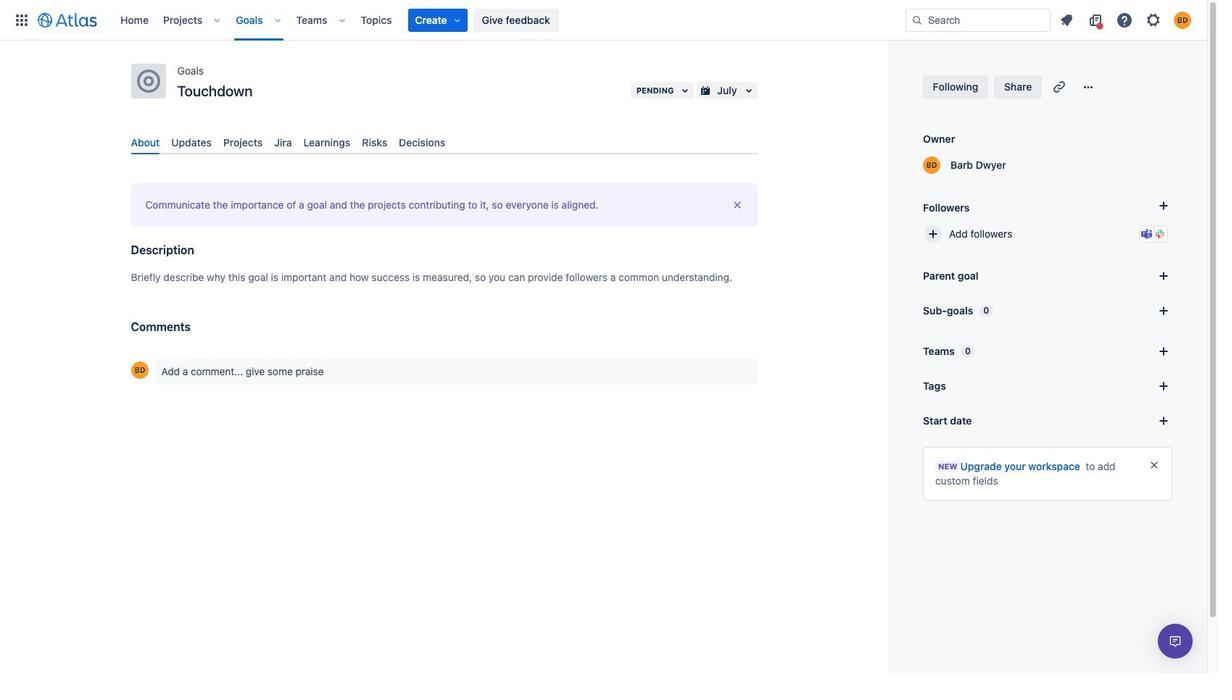 Task type: locate. For each thing, give the bounding box(es) containing it.
switch to... image
[[13, 11, 30, 29]]

Search field
[[906, 8, 1051, 32]]

add follower image
[[925, 226, 942, 243]]

slack logo showing nan channels are connected to this goal image
[[1155, 228, 1166, 240]]

add a follower image
[[1155, 197, 1173, 215]]

tab list
[[125, 131, 763, 155]]

banner
[[0, 0, 1208, 41]]

search image
[[912, 14, 923, 26]]

msteams logo showing  channels are connected to this goal image
[[1142, 228, 1153, 240]]

close banner image
[[731, 200, 743, 211]]

goal icon image
[[137, 70, 160, 93]]

notifications image
[[1058, 11, 1076, 29]]

None search field
[[906, 8, 1051, 32]]

top element
[[9, 0, 906, 40]]



Task type: vqa. For each thing, say whether or not it's contained in the screenshot.
'search box'
yes



Task type: describe. For each thing, give the bounding box(es) containing it.
settings image
[[1145, 11, 1163, 29]]

account image
[[1174, 11, 1192, 29]]

open intercom messenger image
[[1167, 633, 1184, 651]]

more icon image
[[1080, 78, 1097, 96]]

close banner image
[[1149, 460, 1160, 471]]

help image
[[1116, 11, 1134, 29]]



